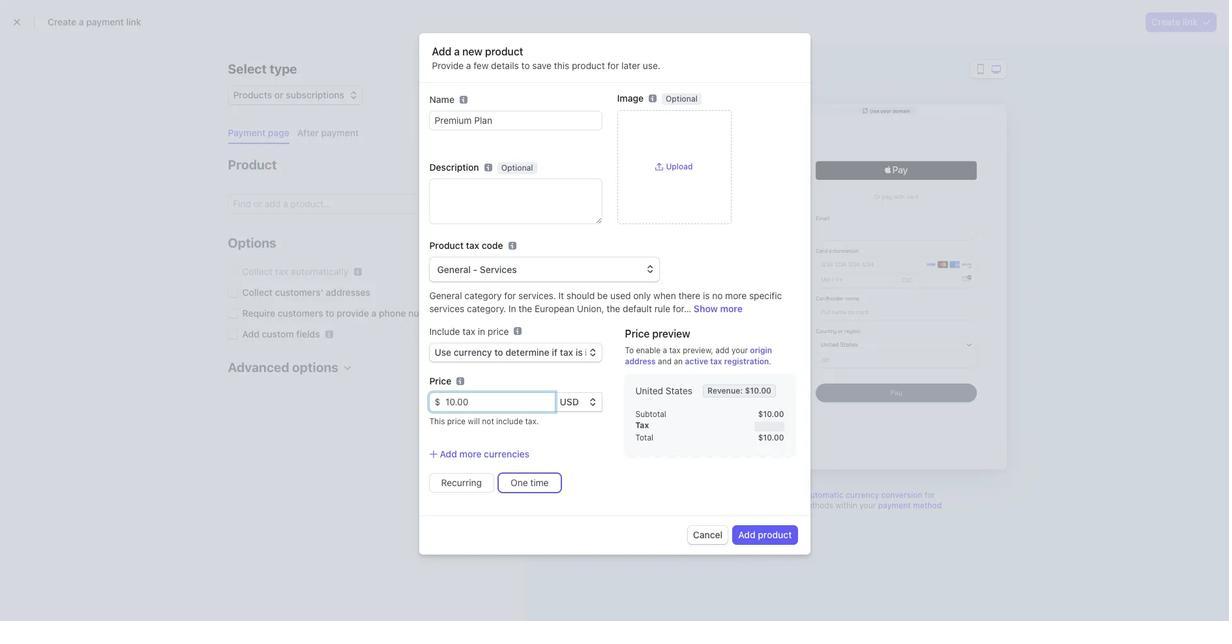 Task type: locate. For each thing, give the bounding box(es) containing it.
0 horizontal spatial and
[[658, 357, 672, 366]]

1 vertical spatial price
[[429, 376, 451, 387]]

and left an
[[658, 357, 672, 366]]

1 horizontal spatial price
[[625, 328, 650, 340]]

european
[[535, 303, 575, 314]]

tax inside payment page tab panel
[[275, 266, 288, 277]]

product up general - services
[[429, 240, 464, 251]]

1 horizontal spatial the
[[607, 303, 620, 314]]

states
[[666, 385, 693, 396]]

2 collect from the top
[[242, 287, 273, 298]]

more inside for certain countries. you can enable more payment methods within your
[[746, 501, 765, 511]]

and automatic currency conversion
[[788, 490, 923, 500]]

and an active tax registration .
[[656, 357, 771, 366]]

link
[[126, 16, 141, 27], [1183, 16, 1198, 27]]

product inside payment page tab panel
[[228, 157, 277, 172]]

tax
[[466, 240, 479, 251], [275, 266, 288, 277], [463, 326, 475, 337], [669, 346, 681, 355], [710, 357, 722, 366]]

products or subscriptions button
[[228, 83, 363, 104]]

1 vertical spatial your
[[732, 346, 748, 355]]

active
[[685, 357, 708, 366]]

1 vertical spatial to
[[326, 308, 334, 319]]

product tax code
[[429, 240, 503, 251]]

0 horizontal spatial product
[[228, 157, 277, 172]]

1 vertical spatial general
[[429, 290, 462, 301]]

currency
[[846, 490, 879, 500]]

currencies
[[484, 449, 530, 460]]

$10.00 for subtotal
[[758, 409, 784, 419]]

price for price
[[429, 376, 451, 387]]

add up the "provide" on the top of the page
[[432, 46, 451, 57]]

for inside add a new product provide a few details to save this product for later use.
[[607, 60, 619, 71]]

general up the services
[[429, 290, 462, 301]]

1 horizontal spatial link
[[1183, 16, 1198, 27]]

product
[[228, 157, 277, 172], [429, 240, 464, 251]]

after payment
[[297, 127, 359, 138]]

1 vertical spatial collect
[[242, 287, 273, 298]]

1 vertical spatial optional
[[501, 163, 533, 173]]

default
[[623, 303, 652, 314]]

details
[[491, 60, 519, 71]]

to
[[625, 346, 634, 355]]

options
[[292, 360, 338, 375]]

0 horizontal spatial enable
[[636, 346, 661, 355]]

united states
[[635, 385, 693, 396]]

1 horizontal spatial your
[[860, 501, 876, 511]]

0 vertical spatial product
[[485, 46, 523, 57]]

tax.
[[525, 417, 539, 426]]

for
[[607, 60, 619, 71], [504, 290, 516, 301], [925, 490, 935, 500]]

1 the from the left
[[519, 303, 532, 314]]

product inside button
[[758, 530, 792, 541]]

show more
[[694, 303, 743, 314]]

collect up require
[[242, 287, 273, 298]]

usd
[[560, 396, 579, 408]]

for left later
[[607, 60, 619, 71]]

one time
[[511, 477, 549, 488]]

0 vertical spatial general
[[437, 264, 471, 275]]

use your domain
[[870, 108, 910, 113]]

0 horizontal spatial your
[[732, 346, 748, 355]]

0 vertical spatial .
[[769, 357, 771, 366]]

product down settings
[[758, 530, 792, 541]]

optional down premium plan, sunglasses, etc. text box
[[501, 163, 533, 173]]

2 vertical spatial $10.00
[[758, 433, 784, 443]]

create link button
[[1146, 12, 1216, 31]]

1 vertical spatial enable
[[719, 501, 744, 511]]

tax left in
[[463, 326, 475, 337]]

optional for image
[[666, 94, 698, 104]]

2 horizontal spatial product
[[758, 530, 792, 541]]

active tax registration link
[[685, 357, 769, 366]]

tax for collect
[[275, 266, 288, 277]]

. down for certain countries. you can enable more payment methods within your
[[796, 511, 798, 521]]

create for create a payment link
[[48, 16, 76, 27]]

advanced
[[228, 360, 289, 375]]

for up in
[[504, 290, 516, 301]]

more up add product
[[746, 501, 765, 511]]

your inside for certain countries. you can enable more payment methods within your
[[860, 501, 876, 511]]

products or subscriptions
[[233, 89, 344, 100]]

None text field
[[429, 179, 602, 224]]

the down used on the top of page
[[607, 303, 620, 314]]

more inside the 'general category for services. it should be used only when there is no more specific services category. in the european union, the default rule for…'
[[725, 290, 747, 301]]

to inside payment page tab panel
[[326, 308, 334, 319]]

recurring
[[441, 477, 482, 488]]

price up to
[[625, 328, 650, 340]]

add inside add product button
[[738, 530, 756, 541]]

fields
[[296, 329, 320, 340]]

collect for collect customers' addresses
[[242, 287, 273, 298]]

2 horizontal spatial your
[[881, 108, 891, 113]]

add inside add a new product provide a few details to save this product for later use.
[[432, 46, 451, 57]]

product down payment page button
[[228, 157, 277, 172]]

number
[[408, 308, 442, 319]]

1 horizontal spatial optional
[[666, 94, 698, 104]]

add up the recurring
[[440, 449, 457, 460]]

collect
[[242, 266, 273, 277], [242, 287, 273, 298]]

0 vertical spatial $10.00
[[745, 386, 771, 396]]

cancel
[[693, 530, 723, 541]]

0 horizontal spatial link
[[126, 16, 141, 27]]

2 vertical spatial your
[[860, 501, 876, 511]]

1 vertical spatial product
[[572, 60, 605, 71]]

2 link from the left
[[1183, 16, 1198, 27]]

0 horizontal spatial create
[[48, 16, 76, 27]]

price up $
[[429, 376, 451, 387]]

1 link from the left
[[126, 16, 141, 27]]

and for an
[[658, 357, 672, 366]]

add down require
[[242, 329, 260, 340]]

1 vertical spatial price
[[447, 417, 466, 426]]

and
[[658, 357, 672, 366], [790, 490, 804, 500]]

or
[[274, 89, 283, 100]]

0 horizontal spatial the
[[519, 303, 532, 314]]

0 vertical spatial and
[[658, 357, 672, 366]]

0 horizontal spatial for
[[504, 290, 516, 301]]

custom
[[262, 329, 294, 340]]

origin address link
[[625, 346, 772, 366]]

0 vertical spatial product
[[228, 157, 277, 172]]

1 vertical spatial product
[[429, 240, 464, 251]]

conversion
[[881, 490, 923, 500]]

2 vertical spatial for
[[925, 490, 935, 500]]

for certain countries. you can enable more payment methods within your
[[621, 490, 935, 511]]

tax up customers'
[[275, 266, 288, 277]]

for up method
[[925, 490, 935, 500]]

add for product
[[738, 530, 756, 541]]

0 horizontal spatial to
[[326, 308, 334, 319]]

add right cancel
[[738, 530, 756, 541]]

for inside the 'general category for services. it should be used only when there is no more specific services category. in the european union, the default rule for…'
[[504, 290, 516, 301]]

1 horizontal spatial and
[[790, 490, 804, 500]]

1 collect from the top
[[242, 266, 273, 277]]

0 vertical spatial to
[[521, 60, 530, 71]]

product up 'details'
[[485, 46, 523, 57]]

more up the recurring
[[459, 449, 482, 460]]

0 vertical spatial price
[[625, 328, 650, 340]]

include tax in price
[[429, 326, 509, 337]]

.
[[769, 357, 771, 366], [796, 511, 798, 521]]

for inside for certain countries. you can enable more payment methods within your
[[925, 490, 935, 500]]

your right use
[[881, 108, 891, 113]]

rule
[[655, 303, 670, 314]]

1 create from the left
[[48, 16, 76, 27]]

add a new product provide a few details to save this product for later use.
[[432, 46, 660, 71]]

0 horizontal spatial price
[[447, 417, 466, 426]]

0 horizontal spatial optional
[[501, 163, 533, 173]]

origin address
[[625, 346, 772, 366]]

usd button
[[555, 393, 602, 411]]

to left provide
[[326, 308, 334, 319]]

. down origin
[[769, 357, 771, 366]]

0 vertical spatial collect
[[242, 266, 273, 277]]

enable right can in the bottom of the page
[[719, 501, 744, 511]]

link inside button
[[1183, 16, 1198, 27]]

include
[[496, 417, 523, 426]]

2 horizontal spatial for
[[925, 490, 935, 500]]

2 the from the left
[[607, 303, 620, 314]]

more right no at top right
[[725, 290, 747, 301]]

subtotal
[[635, 409, 666, 419]]

show
[[694, 303, 718, 314]]

1 vertical spatial and
[[790, 490, 804, 500]]

1 horizontal spatial to
[[521, 60, 530, 71]]

later
[[622, 60, 640, 71]]

the right in
[[519, 303, 532, 314]]

tax for include
[[463, 326, 475, 337]]

product right 'this'
[[572, 60, 605, 71]]

tax left code
[[466, 240, 479, 251]]

address
[[625, 357, 656, 366]]

optional right "image"
[[666, 94, 698, 104]]

create inside create link button
[[1152, 16, 1180, 27]]

price
[[625, 328, 650, 340], [429, 376, 451, 387]]

your up "registration"
[[732, 346, 748, 355]]

this price will not include tax.
[[429, 417, 539, 426]]

0 vertical spatial for
[[607, 60, 619, 71]]

to left save
[[521, 60, 530, 71]]

0 vertical spatial optional
[[666, 94, 698, 104]]

general inside popup button
[[437, 264, 471, 275]]

2 vertical spatial product
[[758, 530, 792, 541]]

options
[[228, 235, 276, 250]]

a inside tab panel
[[371, 308, 377, 319]]

1 horizontal spatial product
[[429, 240, 464, 251]]

your down automatic currency conversion link
[[860, 501, 876, 511]]

add inside 'add more currencies' 'button'
[[440, 449, 457, 460]]

1 vertical spatial for
[[504, 290, 516, 301]]

type
[[270, 61, 297, 76]]

require
[[242, 308, 275, 319]]

and up methods
[[790, 490, 804, 500]]

price right in
[[488, 326, 509, 337]]

price left will
[[447, 417, 466, 426]]

enable up address
[[636, 346, 661, 355]]

description
[[429, 162, 479, 173]]

1 horizontal spatial for
[[607, 60, 619, 71]]

payment
[[86, 16, 124, 27], [321, 127, 359, 138], [767, 501, 799, 511], [878, 501, 911, 511]]

Premium Plan, sunglasses, etc. text field
[[429, 111, 602, 130]]

1 horizontal spatial create
[[1152, 16, 1180, 27]]

add inside payment page tab panel
[[242, 329, 260, 340]]

countries.
[[649, 501, 686, 511]]

origin
[[750, 346, 772, 355]]

1 horizontal spatial enable
[[719, 501, 744, 511]]

2 create from the left
[[1152, 16, 1180, 27]]

1 vertical spatial $10.00
[[758, 409, 784, 419]]

your inside button
[[881, 108, 891, 113]]

is
[[703, 290, 710, 301]]

general - services
[[437, 264, 517, 275]]

1 vertical spatial .
[[796, 511, 798, 521]]

within
[[836, 501, 857, 511]]

0 horizontal spatial price
[[429, 376, 451, 387]]

payment link settings tab list
[[223, 123, 502, 144]]

specific
[[749, 290, 782, 301]]

for…
[[673, 303, 691, 314]]

general left -
[[437, 264, 471, 275]]

no
[[712, 290, 723, 301]]

general inside the 'general category for services. it should be used only when there is no more specific services category. in the european union, the default rule for…'
[[429, 290, 462, 301]]

collect for collect tax automatically
[[242, 266, 273, 277]]

this
[[429, 417, 445, 426]]

1 horizontal spatial price
[[488, 326, 509, 337]]

collect down options
[[242, 266, 273, 277]]

add
[[716, 346, 729, 355]]

payment page tab panel
[[217, 144, 502, 395]]

a
[[79, 16, 84, 27], [454, 46, 460, 57], [466, 60, 471, 71], [371, 308, 377, 319], [663, 346, 667, 355]]

add
[[432, 46, 451, 57], [242, 329, 260, 340], [440, 449, 457, 460], [738, 530, 756, 541]]

tax down the add
[[710, 357, 722, 366]]

services
[[429, 303, 464, 314]]

subscriptions
[[286, 89, 344, 100]]

1 horizontal spatial product
[[572, 60, 605, 71]]

payment method settings
[[765, 501, 942, 521]]

price
[[488, 326, 509, 337], [447, 417, 466, 426]]

product for product tax code
[[429, 240, 464, 251]]

-
[[473, 264, 477, 275]]

0 vertical spatial your
[[881, 108, 891, 113]]



Task type: vqa. For each thing, say whether or not it's contained in the screenshot.
or at the left
yes



Task type: describe. For each thing, give the bounding box(es) containing it.
category.
[[467, 303, 506, 314]]

methods
[[801, 501, 833, 511]]

preview
[[557, 61, 605, 76]]

advanced options button
[[223, 351, 351, 377]]

tax up an
[[669, 346, 681, 355]]

use.
[[643, 60, 660, 71]]

after payment button
[[292, 123, 367, 144]]

$10.00 for total
[[758, 433, 784, 443]]

provide
[[337, 308, 369, 319]]

payment page
[[228, 127, 289, 138]]

tax for product
[[466, 240, 479, 251]]

revenue: $10.00
[[708, 386, 771, 396]]

0 horizontal spatial product
[[485, 46, 523, 57]]

product for product
[[228, 157, 277, 172]]

in
[[509, 303, 516, 314]]

upload button
[[656, 162, 693, 172]]

cancel button
[[688, 526, 728, 545]]

payment method settings link
[[765, 501, 942, 521]]

advanced options
[[228, 360, 338, 375]]

enable inside for certain countries. you can enable more payment methods within your
[[719, 501, 744, 511]]

certain
[[621, 501, 647, 511]]

and for automatic
[[790, 490, 804, 500]]

can
[[704, 501, 717, 511]]

more down no at top right
[[720, 303, 743, 314]]

united
[[635, 385, 663, 396]]

general for general category for services. it should be used only when there is no more specific services category. in the european union, the default rule for…
[[429, 290, 462, 301]]

create link
[[1152, 16, 1198, 27]]

method
[[913, 501, 942, 511]]

use your domain button
[[857, 107, 917, 114]]

more inside 'button'
[[459, 449, 482, 460]]

show more button
[[694, 303, 743, 314]]

create a payment link
[[48, 16, 141, 27]]

payment page button
[[223, 123, 297, 144]]

add for custom
[[242, 329, 260, 340]]

automatic
[[806, 490, 844, 500]]

name
[[429, 94, 455, 105]]

payment inside payment method settings
[[878, 501, 911, 511]]

services
[[480, 264, 517, 275]]

customers'
[[275, 287, 323, 298]]

registration
[[724, 357, 769, 366]]

upload
[[666, 162, 693, 172]]

0 vertical spatial price
[[488, 326, 509, 337]]

optional for description
[[501, 163, 533, 173]]

save
[[532, 60, 552, 71]]

$ button
[[429, 393, 440, 411]]

add for a
[[432, 46, 451, 57]]

will
[[468, 417, 480, 426]]

used
[[610, 290, 631, 301]]

0 horizontal spatial .
[[769, 357, 771, 366]]

there
[[679, 290, 701, 301]]

revenue:
[[708, 386, 743, 396]]

add more currencies
[[440, 449, 530, 460]]

page
[[268, 127, 289, 138]]

when
[[653, 290, 676, 301]]

require customers to provide a phone number
[[242, 308, 442, 319]]

settings
[[765, 511, 796, 521]]

payment
[[228, 127, 266, 138]]

category
[[465, 290, 502, 301]]

include
[[429, 326, 460, 337]]

addresses
[[326, 287, 370, 298]]

it
[[559, 290, 564, 301]]

phone
[[379, 308, 406, 319]]

domain
[[893, 108, 910, 113]]

add more currencies button
[[429, 448, 530, 461]]

0.00 text field
[[440, 393, 555, 411]]

services.
[[518, 290, 556, 301]]

you
[[688, 501, 702, 511]]

payment inside for certain countries. you can enable more payment methods within your
[[767, 501, 799, 511]]

select type
[[228, 61, 297, 76]]

collect tax automatically
[[242, 266, 349, 277]]

price for price preview
[[625, 328, 650, 340]]

add product button
[[733, 526, 797, 545]]

general - services button
[[429, 258, 659, 282]]

1 horizontal spatial .
[[796, 511, 798, 521]]

0 vertical spatial enable
[[636, 346, 661, 355]]

add for more
[[440, 449, 457, 460]]

add product
[[738, 530, 792, 541]]

in
[[478, 326, 485, 337]]

an
[[674, 357, 683, 366]]

new
[[462, 46, 482, 57]]

create for create link
[[1152, 16, 1180, 27]]

payment inside button
[[321, 127, 359, 138]]

collect customers' addresses
[[242, 287, 370, 298]]

price preview
[[625, 328, 690, 340]]

general for general - services
[[437, 264, 471, 275]]

code
[[482, 240, 503, 251]]

this
[[554, 60, 569, 71]]

automatic currency conversion link
[[806, 490, 923, 500]]

after
[[297, 127, 319, 138]]

to inside add a new product provide a few details to save this product for later use.
[[521, 60, 530, 71]]

should
[[567, 290, 595, 301]]

one
[[511, 477, 528, 488]]



